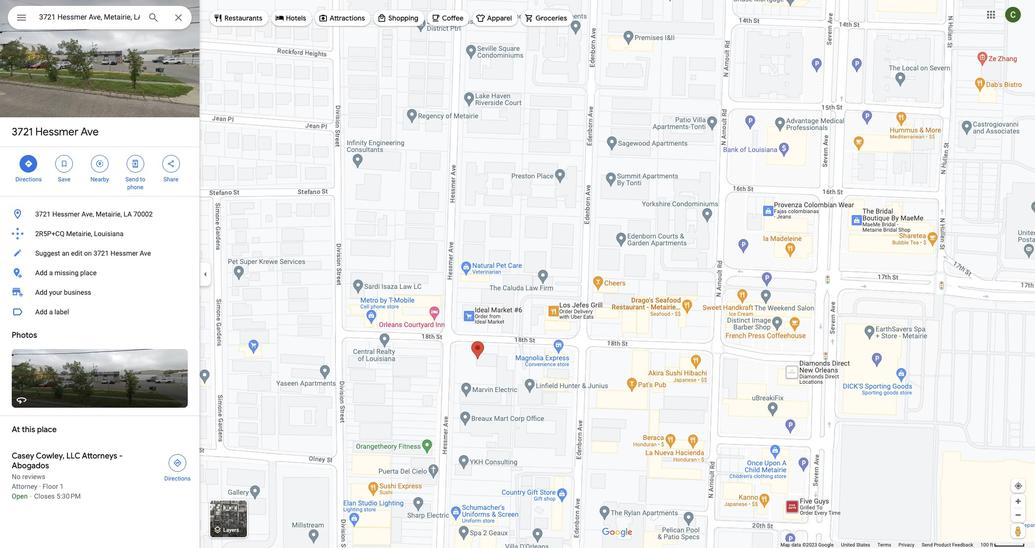 Task type: vqa. For each thing, say whether or not it's contained in the screenshot.
Casey in the bottom left of the page
yes



Task type: describe. For each thing, give the bounding box(es) containing it.
 search field
[[8, 6, 192, 31]]

directions image
[[173, 459, 182, 467]]

3721 hessmer ave, metairie, la 70002 button
[[0, 204, 199, 224]]

apparel
[[487, 14, 512, 22]]

©2023
[[802, 542, 817, 548]]

business
[[64, 288, 91, 296]]

actions for 3721 hessmer ave region
[[0, 147, 199, 196]]

la
[[124, 210, 132, 218]]

add your business
[[35, 288, 91, 296]]

hotels
[[286, 14, 306, 22]]

map
[[781, 542, 790, 548]]

terms button
[[877, 542, 891, 548]]

feedback
[[952, 542, 973, 548]]

shopping button
[[374, 6, 424, 30]]

phone
[[127, 184, 143, 191]]

closes
[[34, 492, 55, 500]]

suggest an edit on 3721 hessmer ave
[[35, 249, 151, 257]]

nearby
[[90, 176, 109, 183]]

louisiana
[[94, 230, 123, 238]]

casey
[[12, 451, 34, 461]]

0 horizontal spatial ave
[[81, 125, 99, 139]]

edit
[[71, 249, 82, 257]]

attractions button
[[315, 6, 371, 30]]

an
[[62, 249, 69, 257]]

3721 for 3721 hessmer ave, metairie, la 70002
[[35, 210, 51, 218]]

metairie, inside button
[[96, 210, 122, 218]]

2r5p+cq
[[35, 230, 64, 238]]

add for add a missing place
[[35, 269, 47, 277]]

united
[[841, 542, 855, 548]]

casey cowley, llc attorneys - abogados no reviews attorney · floor 1 open ⋅ closes 5:30 pm
[[12, 451, 123, 500]]

2r5p+cq metairie, louisiana button
[[0, 224, 199, 243]]

100 ft button
[[981, 542, 1025, 548]]

suggest
[[35, 249, 60, 257]]

5:30 pm
[[56, 492, 81, 500]]

no
[[12, 473, 21, 481]]

layers
[[223, 527, 239, 534]]

open
[[12, 492, 28, 500]]

google account: christina overa  
(christinaovera9@gmail.com) image
[[1005, 7, 1021, 22]]

3721 hessmer ave main content
[[0, 0, 199, 548]]

map data ©2023 google
[[781, 542, 834, 548]]

at
[[12, 425, 20, 435]]

at this place
[[12, 425, 57, 435]]

save
[[58, 176, 70, 183]]

3721 Hessmer Ave, Metairie, LA 70002 field
[[8, 6, 192, 29]]

share
[[163, 176, 178, 183]]

a for missing
[[49, 269, 53, 277]]

3721 hessmer ave
[[12, 125, 99, 139]]

2 vertical spatial hessmer
[[111, 249, 138, 257]]

google maps element
[[0, 0, 1035, 548]]

photos
[[12, 331, 37, 340]]

send for send to phone
[[125, 176, 139, 183]]

collapse side panel image
[[200, 269, 211, 279]]

3721 hessmer ave, metairie, la 70002
[[35, 210, 153, 218]]

add a label
[[35, 308, 69, 316]]

restaurants
[[224, 14, 262, 22]]

2r5p+cq metairie, louisiana
[[35, 230, 123, 238]]


[[60, 158, 69, 169]]

suggest an edit on 3721 hessmer ave button
[[0, 243, 199, 263]]

-
[[119, 451, 123, 461]]

show street view coverage image
[[1011, 524, 1025, 538]]

terms
[[877, 542, 891, 548]]

zoom out image
[[1015, 511, 1022, 519]]

100
[[981, 542, 989, 548]]


[[167, 158, 175, 169]]

directions inside button
[[164, 475, 191, 482]]

your
[[49, 288, 62, 296]]

on
[[84, 249, 92, 257]]

add a label button
[[0, 302, 199, 322]]

metairie, inside button
[[66, 230, 92, 238]]



Task type: locate. For each thing, give the bounding box(es) containing it.
0 vertical spatial hessmer
[[35, 125, 78, 139]]

product
[[934, 542, 951, 548]]

add down suggest
[[35, 269, 47, 277]]

place inside button
[[80, 269, 97, 277]]

2 vertical spatial add
[[35, 308, 47, 316]]

1 horizontal spatial ave
[[140, 249, 151, 257]]

a for label
[[49, 308, 53, 316]]

1 vertical spatial ave
[[140, 249, 151, 257]]

1 vertical spatial hessmer
[[52, 210, 80, 218]]

llc
[[66, 451, 80, 461]]

data
[[791, 542, 801, 548]]

ft
[[990, 542, 993, 548]]

70002
[[133, 210, 153, 218]]

restaurants button
[[210, 6, 268, 30]]

1 vertical spatial metairie,
[[66, 230, 92, 238]]

0 vertical spatial add
[[35, 269, 47, 277]]

3721 right on
[[93, 249, 109, 257]]

abogados
[[12, 461, 49, 471]]

privacy button
[[899, 542, 914, 548]]

ave up 
[[81, 125, 99, 139]]

this
[[22, 425, 35, 435]]

0 horizontal spatial 3721
[[12, 125, 33, 139]]

a left missing
[[49, 269, 53, 277]]

0 vertical spatial send
[[125, 176, 139, 183]]

shopping
[[388, 14, 418, 22]]

0 horizontal spatial directions
[[15, 176, 42, 183]]

none field inside the 3721 hessmer ave, metairie, la 70002 field
[[39, 11, 140, 23]]

1 horizontal spatial 3721
[[35, 210, 51, 218]]

a
[[49, 269, 53, 277], [49, 308, 53, 316]]

None field
[[39, 11, 140, 23]]

2 add from the top
[[35, 288, 47, 296]]

add a missing place button
[[0, 263, 199, 283]]

united states button
[[841, 542, 870, 548]]

place right the this
[[37, 425, 57, 435]]

3721 up 
[[12, 125, 33, 139]]

send for send product feedback
[[922, 542, 933, 548]]

0 vertical spatial ave
[[81, 125, 99, 139]]

add for add a label
[[35, 308, 47, 316]]

a left label
[[49, 308, 53, 316]]

1 horizontal spatial metairie,
[[96, 210, 122, 218]]

coffee
[[442, 14, 464, 22]]

cowley,
[[36, 451, 65, 461]]

send left product
[[922, 542, 933, 548]]

hessmer for ave
[[35, 125, 78, 139]]

0 vertical spatial directions
[[15, 176, 42, 183]]

3721
[[12, 125, 33, 139], [35, 210, 51, 218], [93, 249, 109, 257]]

to
[[140, 176, 145, 183]]

hessmer up 
[[35, 125, 78, 139]]

2 a from the top
[[49, 308, 53, 316]]

·
[[39, 483, 41, 490]]

zoom in image
[[1015, 498, 1022, 505]]

3 add from the top
[[35, 308, 47, 316]]

1 horizontal spatial place
[[80, 269, 97, 277]]

directions down directions image
[[164, 475, 191, 482]]

hessmer left ave,
[[52, 210, 80, 218]]

3721 up the 2r5p+cq
[[35, 210, 51, 218]]

add left label
[[35, 308, 47, 316]]

add left your
[[35, 288, 47, 296]]

1 a from the top
[[49, 269, 53, 277]]

states
[[856, 542, 870, 548]]


[[16, 11, 27, 24]]

add inside add a label button
[[35, 308, 47, 316]]

reviews
[[22, 473, 45, 481]]

attorneys
[[82, 451, 117, 461]]

0 vertical spatial 3721
[[12, 125, 33, 139]]

privacy
[[899, 542, 914, 548]]

ave
[[81, 125, 99, 139], [140, 249, 151, 257]]


[[131, 158, 140, 169]]

coffee button
[[427, 6, 469, 30]]

google
[[818, 542, 834, 548]]

add
[[35, 269, 47, 277], [35, 288, 47, 296], [35, 308, 47, 316]]

0 horizontal spatial place
[[37, 425, 57, 435]]

100 ft
[[981, 542, 993, 548]]

ave,
[[81, 210, 94, 218]]

groceries
[[535, 14, 567, 22]]

from your device image
[[1014, 482, 1023, 490]]

place down on
[[80, 269, 97, 277]]

1 add from the top
[[35, 269, 47, 277]]

directions
[[15, 176, 42, 183], [164, 475, 191, 482]]

0 vertical spatial metairie,
[[96, 210, 122, 218]]

attractions
[[330, 14, 365, 22]]

apparel button
[[472, 6, 518, 30]]

directions inside actions for 3721 hessmer ave region
[[15, 176, 42, 183]]

0 vertical spatial place
[[80, 269, 97, 277]]

missing
[[54, 269, 79, 277]]

metairie, left la
[[96, 210, 122, 218]]

send product feedback button
[[922, 542, 973, 548]]

1 horizontal spatial send
[[922, 542, 933, 548]]

add inside add a missing place button
[[35, 269, 47, 277]]

send product feedback
[[922, 542, 973, 548]]

footer
[[781, 542, 981, 548]]

0 horizontal spatial send
[[125, 176, 139, 183]]

hessmer for ave,
[[52, 210, 80, 218]]

2 vertical spatial 3721
[[93, 249, 109, 257]]

hessmer
[[35, 125, 78, 139], [52, 210, 80, 218], [111, 249, 138, 257]]

hessmer down louisiana
[[111, 249, 138, 257]]

0 vertical spatial a
[[49, 269, 53, 277]]

footer inside google maps element
[[781, 542, 981, 548]]

directions button
[[158, 451, 197, 483]]

1 vertical spatial directions
[[164, 475, 191, 482]]

united states
[[841, 542, 870, 548]]

label
[[54, 308, 69, 316]]

1 vertical spatial a
[[49, 308, 53, 316]]

send to phone
[[125, 176, 145, 191]]

⋅
[[29, 492, 32, 500]]

place
[[80, 269, 97, 277], [37, 425, 57, 435]]


[[24, 158, 33, 169]]

1 vertical spatial add
[[35, 288, 47, 296]]

directions down 
[[15, 176, 42, 183]]

2 horizontal spatial 3721
[[93, 249, 109, 257]]

add for add your business
[[35, 288, 47, 296]]

1 horizontal spatial directions
[[164, 475, 191, 482]]

ave inside button
[[140, 249, 151, 257]]

send inside send to phone
[[125, 176, 139, 183]]

1 vertical spatial 3721
[[35, 210, 51, 218]]

metairie, up edit
[[66, 230, 92, 238]]

add inside add your business link
[[35, 288, 47, 296]]

 button
[[8, 6, 35, 31]]

0 horizontal spatial metairie,
[[66, 230, 92, 238]]

1 vertical spatial place
[[37, 425, 57, 435]]

footer containing map data ©2023 google
[[781, 542, 981, 548]]

send up phone
[[125, 176, 139, 183]]

ave down the "70002"
[[140, 249, 151, 257]]

1
[[60, 483, 64, 490]]

hotels button
[[271, 6, 312, 30]]

add your business link
[[0, 283, 199, 302]]

attorney
[[12, 483, 37, 490]]

groceries button
[[521, 6, 573, 30]]

floor
[[43, 483, 58, 490]]

1 vertical spatial send
[[922, 542, 933, 548]]

send inside button
[[922, 542, 933, 548]]

metairie,
[[96, 210, 122, 218], [66, 230, 92, 238]]

add a missing place
[[35, 269, 97, 277]]

3721 for 3721 hessmer ave
[[12, 125, 33, 139]]


[[95, 158, 104, 169]]



